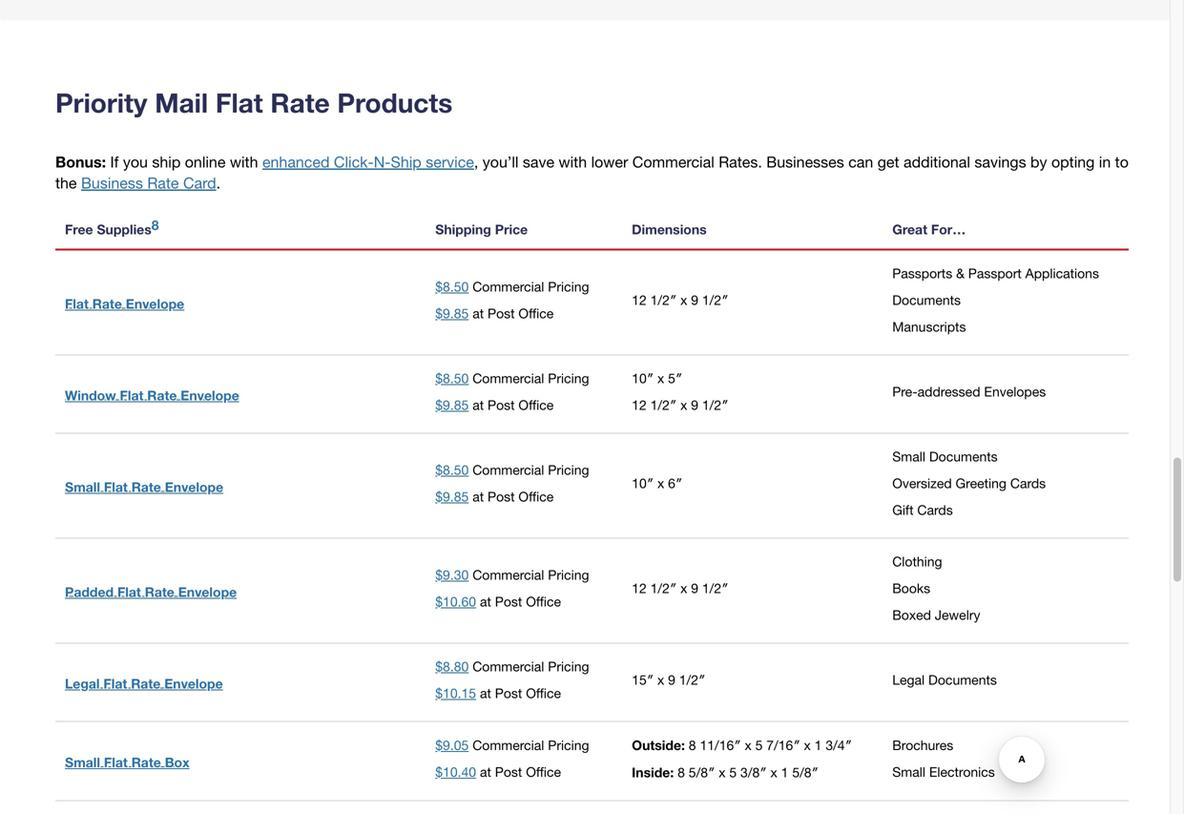 Task type: vqa. For each thing, say whether or not it's contained in the screenshot.
the top "N-"
no



Task type: describe. For each thing, give the bounding box(es) containing it.
legal flat rate envelope link
[[65, 675, 223, 691]]

at for small flat rate envelope
[[473, 489, 484, 504]]

12 1/2″ x 9 1/2″ for flat rate envelope
[[632, 292, 729, 308]]

5 for inside:
[[729, 764, 737, 780]]

documents for small
[[929, 449, 998, 464]]

$9.85 at post office for small flat rate envelope
[[435, 489, 554, 504]]

$8.50 link for window flat rate envelope
[[435, 370, 469, 386]]

x down 11/16″
[[719, 764, 726, 780]]

$9.05 commercial pricing
[[435, 737, 589, 753]]

inside: 8 5/8″ x 5 3/8″ x 1 5/8″
[[632, 764, 819, 780]]

small flat rate envelope
[[65, 478, 223, 495]]

rates.
[[719, 153, 762, 171]]

padded flat rate envelope
[[65, 583, 237, 600]]

flat for padded flat rate envelope
[[117, 583, 141, 600]]

post for window flat rate envelope
[[488, 397, 515, 413]]

$9.85 for small flat rate envelope
[[435, 489, 469, 504]]

boxed jewelry
[[893, 607, 981, 623]]

at for flat rate envelope
[[473, 305, 484, 321]]

small electronics
[[893, 764, 995, 780]]

$10.40 link
[[435, 764, 476, 780]]

rate down window flat rate envelope
[[131, 478, 161, 495]]

rate down free supplies link
[[92, 295, 122, 311]]

priority mail flat rate products
[[55, 87, 453, 119]]

post for flat rate envelope
[[488, 305, 515, 321]]

envelope for padded flat rate envelope
[[178, 583, 237, 600]]

outside:
[[632, 737, 685, 753]]

$8.50 commercial pricing for flat rate envelope
[[435, 279, 589, 294]]

1 for inside:
[[781, 764, 789, 780]]

at for padded flat rate envelope
[[480, 594, 491, 609]]

bonus:
[[55, 152, 106, 171]]

business rate card link
[[81, 174, 216, 192]]

bonus: if you ship online with enhanced click-n-ship service
[[55, 152, 474, 171]]

the
[[55, 174, 77, 192]]

1 5/8″ from the left
[[689, 764, 715, 780]]

post for padded flat rate envelope
[[495, 594, 522, 609]]

oversized greeting cards
[[893, 475, 1046, 491]]

free
[[65, 221, 93, 237]]

passports & passport applications
[[893, 265, 1099, 281]]

$9.30 link
[[435, 567, 469, 583]]

flat right mail
[[216, 87, 263, 119]]

10″ for 10″ x 5″
[[632, 370, 654, 386]]

savings
[[975, 153, 1027, 171]]

by
[[1031, 153, 1047, 171]]

brochures
[[893, 737, 954, 753]]

products
[[337, 87, 453, 119]]

7/16″
[[767, 737, 800, 753]]

priority
[[55, 87, 147, 119]]

$9.85 at post office for flat rate envelope
[[435, 305, 554, 321]]

box
[[165, 754, 190, 770]]

post for legal flat rate envelope
[[495, 685, 522, 701]]

gift
[[893, 502, 914, 518]]

greeting
[[956, 475, 1007, 491]]

at for small flat rate box
[[480, 764, 491, 780]]

can
[[849, 153, 874, 171]]

flat down free
[[65, 295, 89, 311]]

10″ x 5″
[[632, 370, 683, 386]]

$10.15
[[435, 685, 476, 701]]

envelopes
[[984, 384, 1046, 399]]

post for small flat rate envelope
[[488, 489, 515, 504]]

commercial for padded flat rate envelope
[[473, 567, 544, 583]]

pricing for window flat rate envelope
[[548, 370, 589, 386]]

commercial for flat rate envelope
[[473, 279, 544, 294]]

applications
[[1026, 265, 1099, 281]]

$10.60
[[435, 594, 476, 609]]

$8.80
[[435, 658, 469, 674]]

$8.50 link for flat rate envelope
[[435, 279, 469, 294]]

$8.50 for window flat rate envelope
[[435, 370, 469, 386]]

free supplies link
[[65, 221, 151, 237]]

, you'll save with lower commercial rates. businesses can get additional savings by opting in to the
[[55, 153, 1129, 192]]

x left 5″
[[658, 370, 664, 386]]

oversized
[[893, 475, 952, 491]]

rate down ship
[[147, 174, 179, 192]]

free supplies 8
[[65, 217, 159, 237]]

small flat rate box
[[65, 754, 190, 770]]

shipping price
[[435, 221, 528, 237]]

flat for small flat rate envelope
[[104, 478, 128, 495]]

padded flat rate envelope link
[[65, 583, 237, 600]]

business
[[81, 174, 143, 192]]

$10.15 link
[[435, 685, 476, 701]]

small flat rate box link
[[65, 754, 190, 770]]

x up 3/8″
[[745, 737, 752, 753]]

padded
[[65, 583, 114, 600]]

office for flat rate envelope
[[519, 305, 554, 321]]

legal flat rate envelope
[[65, 675, 223, 691]]

office for small flat rate envelope
[[519, 489, 554, 504]]

8 for outside:
[[689, 737, 696, 753]]

passport
[[968, 265, 1022, 281]]

11/16″
[[700, 737, 741, 753]]

$9.05 link
[[435, 737, 469, 753]]

ship
[[391, 153, 422, 171]]

documents for legal
[[929, 672, 997, 688]]

flat rate envelope
[[65, 295, 184, 311]]

enhanced
[[262, 153, 330, 171]]

10″ for 10″ x 6″
[[632, 475, 654, 491]]

$8.50 for small flat rate envelope
[[435, 462, 469, 478]]

to
[[1115, 153, 1129, 171]]

inside:
[[632, 764, 674, 780]]

1 vertical spatial cards
[[918, 502, 953, 518]]

6″
[[668, 475, 683, 491]]

$8.80 link
[[435, 658, 469, 674]]

enhanced click-n-ship service link
[[262, 153, 474, 171]]

supplies
[[97, 221, 151, 237]]

legal for legal flat rate envelope
[[65, 675, 100, 691]]

for…
[[931, 221, 966, 237]]

8 inside free supplies 8
[[151, 217, 159, 233]]

great
[[893, 221, 928, 237]]

books
[[893, 580, 931, 596]]

12 1/2″ x 9 1/2″ for padded flat rate envelope
[[632, 580, 729, 596]]

commercial for small flat rate box
[[473, 737, 544, 753]]

$9.30
[[435, 567, 469, 583]]

commercial for legal flat rate envelope
[[473, 658, 544, 674]]

2 12 1/2″ x 9 1/2″ from the top
[[632, 397, 729, 413]]

pricing for padded flat rate envelope
[[548, 567, 589, 583]]

dimensions
[[632, 221, 707, 237]]

.
[[216, 174, 221, 192]]

at for window flat rate envelope
[[473, 397, 484, 413]]

office for small flat rate box
[[526, 764, 561, 780]]



Task type: locate. For each thing, give the bounding box(es) containing it.
1 vertical spatial $8.50
[[435, 370, 469, 386]]

12 down 10″ x 5″
[[632, 397, 647, 413]]

12 for flat rate envelope
[[632, 292, 647, 308]]

rate
[[270, 87, 330, 119], [147, 174, 179, 192], [92, 295, 122, 311], [147, 387, 177, 403], [131, 478, 161, 495], [145, 583, 175, 600], [131, 675, 161, 691], [131, 754, 161, 770]]

3 $9.85 from the top
[[435, 489, 469, 504]]

flat up small flat rate box link
[[103, 675, 127, 691]]

with inside bonus: if you ship online with enhanced click-n-ship service
[[230, 153, 258, 171]]

at for legal flat rate envelope
[[480, 685, 491, 701]]

rate left 'box'
[[131, 754, 161, 770]]

window
[[65, 387, 116, 403]]

1 inside outside: 8 11/16″ x 5 7/16″ x 1 3/4″
[[815, 737, 822, 753]]

5/8″ down 7/16″
[[792, 764, 819, 780]]

0 vertical spatial $8.50 link
[[435, 279, 469, 294]]

$8.50 link for small flat rate envelope
[[435, 462, 469, 478]]

5
[[756, 737, 763, 753], [729, 764, 737, 780]]

8 down business rate card .
[[151, 217, 159, 233]]

1 left 3/4″
[[815, 737, 822, 753]]

1 horizontal spatial 1
[[815, 737, 822, 753]]

1 vertical spatial 1
[[781, 764, 789, 780]]

shipping
[[435, 221, 491, 237]]

flat left 'box'
[[104, 754, 128, 770]]

0 vertical spatial $9.85
[[435, 305, 469, 321]]

3 $9.85 at post office from the top
[[435, 489, 554, 504]]

$10.40 at post office
[[435, 764, 561, 780]]

3 $9.85 link from the top
[[435, 489, 469, 504]]

commercial inside , you'll save with lower commercial rates. businesses can get additional savings by opting in to the
[[633, 153, 715, 171]]

if
[[110, 153, 119, 171]]

rate up small flat rate box link
[[131, 675, 161, 691]]

rate up enhanced
[[270, 87, 330, 119]]

0 vertical spatial 12
[[632, 292, 647, 308]]

great for… link
[[893, 221, 966, 237]]

2 vertical spatial 12 1/2″ x 9 1/2″
[[632, 580, 729, 596]]

10″ left 5″
[[632, 370, 654, 386]]

1 $8.50 commercial pricing from the top
[[435, 279, 589, 294]]

1 with from the left
[[230, 153, 258, 171]]

2 with from the left
[[559, 153, 587, 171]]

0 vertical spatial 10″
[[632, 370, 654, 386]]

2 vertical spatial $9.85 at post office
[[435, 489, 554, 504]]

5/8″ down 11/16″
[[689, 764, 715, 780]]

1 down 7/16″
[[781, 764, 789, 780]]

1 horizontal spatial 5
[[756, 737, 763, 753]]

1 inside inside: 8 5/8″ x 5 3/8″ x 1 5/8″
[[781, 764, 789, 780]]

electronics
[[929, 764, 995, 780]]

0 horizontal spatial 5/8″
[[689, 764, 715, 780]]

$9.85 for window flat rate envelope
[[435, 397, 469, 413]]

,
[[474, 153, 478, 171]]

$10.60 at post office
[[435, 594, 561, 609]]

2 $9.85 link from the top
[[435, 397, 469, 413]]

&
[[956, 265, 965, 281]]

1 vertical spatial documents
[[929, 449, 998, 464]]

addressed
[[918, 384, 981, 399]]

save
[[523, 153, 555, 171]]

2 $9.85 at post office from the top
[[435, 397, 554, 413]]

0 horizontal spatial with
[[230, 153, 258, 171]]

clothing
[[893, 553, 943, 569]]

0 vertical spatial $8.50 commercial pricing
[[435, 279, 589, 294]]

1 12 1/2″ x 9 1/2″ from the top
[[632, 292, 729, 308]]

commercial for window flat rate envelope
[[473, 370, 544, 386]]

2 10″ from the top
[[632, 475, 654, 491]]

x right 7/16″
[[804, 737, 811, 753]]

flat
[[216, 87, 263, 119], [65, 295, 89, 311], [120, 387, 144, 403], [104, 478, 128, 495], [117, 583, 141, 600], [103, 675, 127, 691], [104, 754, 128, 770]]

2 horizontal spatial 8
[[689, 737, 696, 753]]

with right online
[[230, 153, 258, 171]]

$10.40
[[435, 764, 476, 780]]

pricing for small flat rate box
[[548, 737, 589, 753]]

0 horizontal spatial legal
[[65, 675, 100, 691]]

1 $9.85 from the top
[[435, 305, 469, 321]]

x right 3/8″
[[771, 764, 778, 780]]

small documents
[[893, 449, 998, 464]]

12 1/2″ x 9 1/2″ down dimensions link
[[632, 292, 729, 308]]

with right save
[[559, 153, 587, 171]]

pricing for legal flat rate envelope
[[548, 658, 589, 674]]

$8.50 commercial pricing for window flat rate envelope
[[435, 370, 589, 386]]

passports
[[893, 265, 953, 281]]

1 horizontal spatial with
[[559, 153, 587, 171]]

$8.80 commercial pricing
[[435, 658, 589, 674]]

1 for outside:
[[815, 737, 822, 753]]

3 12 1/2″ x 9 1/2″ from the top
[[632, 580, 729, 596]]

1 horizontal spatial cards
[[1011, 475, 1046, 491]]

10″ x 6″
[[632, 475, 683, 491]]

1 vertical spatial 12
[[632, 397, 647, 413]]

1 horizontal spatial legal
[[893, 672, 925, 688]]

0 vertical spatial $8.50
[[435, 279, 469, 294]]

8 right the inside:
[[678, 764, 685, 780]]

2 vertical spatial documents
[[929, 672, 997, 688]]

flat right window
[[120, 387, 144, 403]]

with
[[230, 153, 258, 171], [559, 153, 587, 171]]

5 left 3/8″
[[729, 764, 737, 780]]

12 1/2″ x 9 1/2″ down 5″
[[632, 397, 729, 413]]

x down dimensions link
[[681, 292, 687, 308]]

5/8″
[[689, 764, 715, 780], [792, 764, 819, 780]]

1 vertical spatial $9.85 at post office
[[435, 397, 554, 413]]

businesses
[[767, 153, 844, 171]]

0 vertical spatial 12 1/2″ x 9 1/2″
[[632, 292, 729, 308]]

1 vertical spatial 12 1/2″ x 9 1/2″
[[632, 397, 729, 413]]

ship
[[152, 153, 181, 171]]

1 12 from the top
[[632, 292, 647, 308]]

x up '15″ x 9 1/2″' at the bottom of page
[[681, 580, 687, 596]]

1 vertical spatial 8
[[689, 737, 696, 753]]

x down 5″
[[681, 397, 687, 413]]

1 vertical spatial $8.50 commercial pricing
[[435, 370, 589, 386]]

small for small documents
[[893, 449, 926, 464]]

business rate card .
[[81, 174, 221, 192]]

commercial
[[633, 153, 715, 171], [473, 279, 544, 294], [473, 370, 544, 386], [473, 462, 544, 478], [473, 567, 544, 583], [473, 658, 544, 674], [473, 737, 544, 753]]

1 vertical spatial $9.85 link
[[435, 397, 469, 413]]

click-
[[334, 153, 374, 171]]

window flat rate envelope
[[65, 387, 239, 403]]

legal up small flat rate box link
[[65, 675, 100, 691]]

flat rate envelope link
[[65, 295, 184, 311]]

flat right padded
[[117, 583, 141, 600]]

1 vertical spatial 5
[[729, 764, 737, 780]]

9
[[691, 292, 699, 308], [691, 397, 699, 413], [691, 580, 699, 596], [668, 672, 676, 688]]

8
[[151, 217, 159, 233], [689, 737, 696, 753], [678, 764, 685, 780]]

flat down window
[[104, 478, 128, 495]]

1 vertical spatial $9.85
[[435, 397, 469, 413]]

pricing
[[548, 279, 589, 294], [548, 370, 589, 386], [548, 462, 589, 478], [548, 567, 589, 583], [548, 658, 589, 674], [548, 737, 589, 753]]

$9.85 link for small flat rate envelope
[[435, 489, 469, 504]]

lower
[[591, 153, 628, 171]]

$8.50 for flat rate envelope
[[435, 279, 469, 294]]

3/8″
[[741, 764, 767, 780]]

0 horizontal spatial 5
[[729, 764, 737, 780]]

documents down jewelry on the right bottom of page
[[929, 672, 997, 688]]

3 $8.50 link from the top
[[435, 462, 469, 478]]

in
[[1099, 153, 1111, 171]]

3 $8.50 commercial pricing from the top
[[435, 462, 589, 478]]

rate right padded
[[145, 583, 175, 600]]

mail
[[155, 87, 208, 119]]

small down window
[[65, 478, 100, 495]]

$9.85
[[435, 305, 469, 321], [435, 397, 469, 413], [435, 489, 469, 504]]

3 12 from the top
[[632, 580, 647, 596]]

0 vertical spatial documents
[[893, 292, 961, 308]]

get
[[878, 153, 900, 171]]

1 $9.85 at post office from the top
[[435, 305, 554, 321]]

commercial for small flat rate envelope
[[473, 462, 544, 478]]

2 vertical spatial 12
[[632, 580, 647, 596]]

documents up oversized greeting cards
[[929, 449, 998, 464]]

1 $8.50 from the top
[[435, 279, 469, 294]]

12 1/2″ x 9 1/2″ up '15″ x 9 1/2″' at the bottom of page
[[632, 580, 729, 596]]

2 vertical spatial 8
[[678, 764, 685, 780]]

shipping price link
[[435, 221, 528, 237]]

0 horizontal spatial 1
[[781, 764, 789, 780]]

n-
[[374, 153, 391, 171]]

small for small electronics
[[893, 764, 926, 780]]

2 $8.50 commercial pricing from the top
[[435, 370, 589, 386]]

10″ left 6″
[[632, 475, 654, 491]]

pricing for flat rate envelope
[[548, 279, 589, 294]]

5 inside inside: 8 5/8″ x 5 3/8″ x 1 5/8″
[[729, 764, 737, 780]]

0 vertical spatial 5
[[756, 737, 763, 753]]

10″
[[632, 370, 654, 386], [632, 475, 654, 491]]

x
[[681, 292, 687, 308], [658, 370, 664, 386], [681, 397, 687, 413], [658, 475, 664, 491], [681, 580, 687, 596], [658, 672, 664, 688], [745, 737, 752, 753], [804, 737, 811, 753], [719, 764, 726, 780], [771, 764, 778, 780]]

x right 15″
[[658, 672, 664, 688]]

envelope for window flat rate envelope
[[181, 387, 239, 403]]

dimensions link
[[632, 221, 707, 237]]

additional
[[904, 153, 971, 171]]

2 5/8″ from the left
[[792, 764, 819, 780]]

0 vertical spatial $9.85 at post office
[[435, 305, 554, 321]]

small up the oversized at bottom right
[[893, 449, 926, 464]]

office for legal flat rate envelope
[[526, 685, 561, 701]]

office for padded flat rate envelope
[[526, 594, 561, 609]]

small for small flat rate envelope
[[65, 478, 100, 495]]

0 horizontal spatial cards
[[918, 502, 953, 518]]

small down brochures
[[893, 764, 926, 780]]

window flat rate envelope link
[[65, 387, 239, 403]]

12 up 15″
[[632, 580, 647, 596]]

x left 6″
[[658, 475, 664, 491]]

post for small flat rate box
[[495, 764, 522, 780]]

rate right window
[[147, 387, 177, 403]]

$9.85 at post office for window flat rate envelope
[[435, 397, 554, 413]]

envelope
[[126, 295, 184, 311], [181, 387, 239, 403], [165, 478, 223, 495], [178, 583, 237, 600], [164, 675, 223, 691]]

8 for inside:
[[678, 764, 685, 780]]

cards down the oversized at bottom right
[[918, 502, 953, 518]]

8 left 11/16″
[[689, 737, 696, 753]]

2 pricing from the top
[[548, 370, 589, 386]]

0 vertical spatial 8
[[151, 217, 159, 233]]

4 pricing from the top
[[548, 567, 589, 583]]

8 link
[[151, 217, 159, 233]]

pre-
[[893, 384, 918, 399]]

2 vertical spatial $8.50
[[435, 462, 469, 478]]

2 $9.85 from the top
[[435, 397, 469, 413]]

0 horizontal spatial 8
[[151, 217, 159, 233]]

$9.85 for flat rate envelope
[[435, 305, 469, 321]]

you
[[123, 153, 148, 171]]

legal down boxed
[[893, 672, 925, 688]]

$8.50 commercial pricing for small flat rate envelope
[[435, 462, 589, 478]]

8 inside outside: 8 11/16″ x 5 7/16″ x 1 3/4″
[[689, 737, 696, 753]]

12
[[632, 292, 647, 308], [632, 397, 647, 413], [632, 580, 647, 596]]

1 10″ from the top
[[632, 370, 654, 386]]

0 vertical spatial $9.85 link
[[435, 305, 469, 321]]

3 pricing from the top
[[548, 462, 589, 478]]

cards right greeting at the bottom
[[1011, 475, 1046, 491]]

flat for small flat rate box
[[104, 754, 128, 770]]

15″
[[632, 672, 654, 688]]

gift cards
[[893, 502, 953, 518]]

2 vertical spatial $8.50 commercial pricing
[[435, 462, 589, 478]]

flat for window flat rate envelope
[[120, 387, 144, 403]]

2 vertical spatial $8.50 link
[[435, 462, 469, 478]]

card
[[183, 174, 216, 192]]

outside: 8 11/16″ x 5 7/16″ x 1 3/4″
[[632, 737, 852, 753]]

3 $8.50 from the top
[[435, 462, 469, 478]]

1 vertical spatial $8.50 link
[[435, 370, 469, 386]]

1 horizontal spatial 8
[[678, 764, 685, 780]]

3/4″
[[826, 737, 852, 753]]

small left 'box'
[[65, 754, 100, 770]]

with inside , you'll save with lower commercial rates. businesses can get additional savings by opting in to the
[[559, 153, 587, 171]]

2 vertical spatial $9.85
[[435, 489, 469, 504]]

0 vertical spatial cards
[[1011, 475, 1046, 491]]

1 pricing from the top
[[548, 279, 589, 294]]

5 pricing from the top
[[548, 658, 589, 674]]

5 left 7/16″
[[756, 737, 763, 753]]

15″ x 9 1/2″
[[632, 672, 706, 688]]

5 for outside:
[[756, 737, 763, 753]]

0 vertical spatial 1
[[815, 737, 822, 753]]

$9.30 commercial pricing
[[435, 567, 589, 583]]

$9.85 link for window flat rate envelope
[[435, 397, 469, 413]]

1 $9.85 link from the top
[[435, 305, 469, 321]]

1 $8.50 link from the top
[[435, 279, 469, 294]]

legal documents
[[893, 672, 997, 688]]

$9.05
[[435, 737, 469, 753]]

legal for legal documents
[[893, 672, 925, 688]]

12 for padded flat rate envelope
[[632, 580, 647, 596]]

flat for legal flat rate envelope
[[103, 675, 127, 691]]

8 inside inside: 8 5/8″ x 5 3/8″ x 1 5/8″
[[678, 764, 685, 780]]

2 vertical spatial $9.85 link
[[435, 489, 469, 504]]

you'll
[[483, 153, 519, 171]]

12 down dimensions link
[[632, 292, 647, 308]]

12 1/2″ x 9 1/2″
[[632, 292, 729, 308], [632, 397, 729, 413], [632, 580, 729, 596]]

1 horizontal spatial 5/8″
[[792, 764, 819, 780]]

2 $8.50 from the top
[[435, 370, 469, 386]]

$10.15 at post office
[[435, 685, 561, 701]]

1 vertical spatial 10″
[[632, 475, 654, 491]]

opting
[[1052, 153, 1095, 171]]

$9.85 link for flat rate envelope
[[435, 305, 469, 321]]

5 inside outside: 8 11/16″ x 5 7/16″ x 1 3/4″
[[756, 737, 763, 753]]

6 pricing from the top
[[548, 737, 589, 753]]

boxed
[[893, 607, 931, 623]]

2 12 from the top
[[632, 397, 647, 413]]

documents up manuscripts
[[893, 292, 961, 308]]

price
[[495, 221, 528, 237]]

pricing for small flat rate envelope
[[548, 462, 589, 478]]

manuscripts
[[893, 319, 966, 334]]

envelope for legal flat rate envelope
[[164, 675, 223, 691]]

documents
[[893, 292, 961, 308], [929, 449, 998, 464], [929, 672, 997, 688]]

small for small flat rate box
[[65, 754, 100, 770]]

envelope for small flat rate envelope
[[165, 478, 223, 495]]

2 $8.50 link from the top
[[435, 370, 469, 386]]

office for window flat rate envelope
[[519, 397, 554, 413]]

great for…
[[893, 221, 966, 237]]

jewelry
[[935, 607, 981, 623]]



